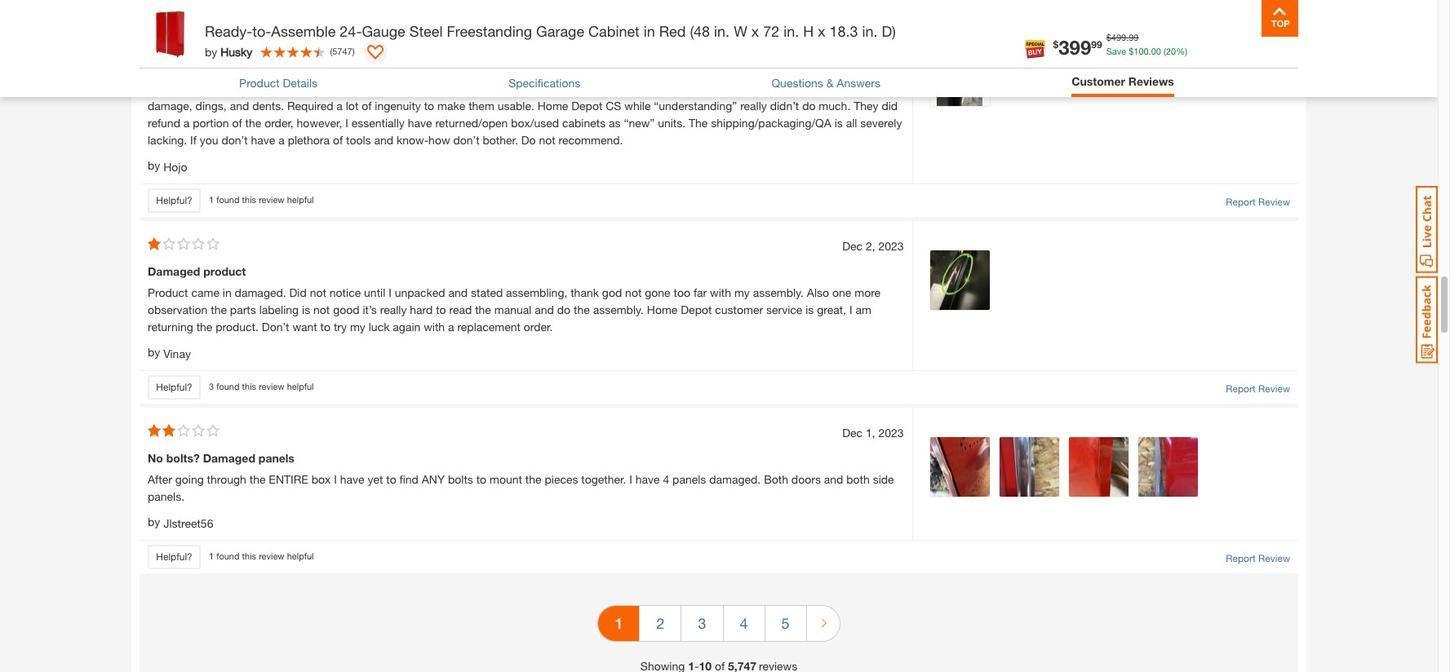 Task type: describe. For each thing, give the bounding box(es) containing it.
try
[[334, 320, 347, 334]]

one
[[832, 285, 852, 299]]

cabinets
[[562, 116, 606, 130]]

( 5747 )
[[330, 46, 355, 56]]

bother.
[[483, 133, 518, 147]]

they're
[[304, 82, 338, 95]]

in. left d)
[[862, 22, 878, 40]]

the right through
[[250, 472, 266, 486]]

youll
[[530, 82, 553, 95]]

hojo
[[163, 160, 187, 174]]

vinay
[[163, 347, 191, 360]]

husky
[[221, 44, 253, 58]]

had
[[824, 82, 843, 95]]

report review button for no bolts? damaged panels after going through the entire box i have yet to find any bolts to mount the pieces together. i have 4 panels damaged. both doors and both side panels.
[[1226, 551, 1290, 566]]

1 vertical spatial all
[[846, 116, 857, 130]]

i left ordered
[[719, 82, 722, 95]]

to left make in the left top of the page
[[424, 99, 434, 113]]

to right the yet
[[386, 472, 396, 486]]

dec for dec 5, 2023
[[842, 35, 863, 49]]

and up read
[[449, 285, 468, 299]]

$ 399 99
[[1053, 36, 1102, 58]]

1 for hojo
[[209, 195, 214, 205]]

gauge
[[362, 22, 405, 40]]

details
[[283, 76, 318, 90]]

0 horizontal spatial assembly.
[[593, 303, 644, 316]]

1 horizontal spatial product
[[239, 76, 280, 90]]

$ for 399
[[1053, 38, 1059, 50]]

report review for cabinets are rather flimsy, but they're easy to assemble. the biggest issue youll have is the state they will be in. i ordered 3 and all 3 had significant damage, dings, and dents. required a lot of ingenuity to make them usable. home depot cs while "understanding" really didn't do much. they did refund a portion of the order, however, i essentially have returned/open box/used cabinets as "new" units. the shipping/packaging/qa is all severely lacking. if you don't have a plethora of tools and know-how don't bother. do not recommend.
[[1226, 196, 1290, 208]]

they
[[643, 82, 665, 95]]

1 vertical spatial panels
[[673, 472, 706, 486]]

answers
[[837, 76, 881, 90]]

is up cabinets
[[584, 82, 592, 95]]

dec for dec 2, 2023
[[842, 239, 863, 253]]

the down thank
[[574, 303, 590, 316]]

damaged. inside "no bolts? damaged panels after going through the entire box i have yet to find any bolts to mount the pieces together. i have 4 panels damaged. both doors and both side panels."
[[709, 472, 761, 486]]

( inside $ 499 . 99 save $ 100 . 00 ( 20 %)
[[1164, 45, 1166, 56]]

do
[[521, 133, 536, 147]]

not up want
[[313, 303, 330, 316]]

w
[[734, 22, 747, 40]]

in. left 'w'
[[714, 22, 730, 40]]

navigation containing 2
[[598, 594, 840, 657]]

customer
[[715, 303, 763, 316]]

top button
[[1262, 0, 1299, 37]]

1,
[[866, 426, 875, 440]]

by for by hojo
[[148, 158, 160, 172]]

1 found this review helpful for jlstreet56
[[209, 551, 314, 562]]

parts
[[230, 303, 256, 316]]

not right 'god'
[[625, 285, 642, 299]]

2 ( from the left
[[330, 46, 332, 56]]

the down dents.
[[245, 116, 261, 130]]

thank
[[571, 285, 599, 299]]

luck
[[369, 320, 390, 334]]

usable.
[[498, 99, 534, 113]]

1 horizontal spatial the
[[689, 116, 708, 130]]

is down also
[[806, 303, 814, 316]]

portion
[[193, 116, 229, 130]]

20
[[1166, 45, 1176, 56]]

0 vertical spatial with
[[710, 285, 731, 299]]

helpful? for jlstreet56
[[156, 551, 192, 563]]

yet
[[368, 472, 383, 486]]

399
[[1059, 36, 1092, 58]]

box
[[312, 472, 331, 486]]

not right did
[[310, 285, 326, 299]]

report for product came in damaged. did not notice until i unpacked and stated assembling, thank god not gone too far with my assembly. also one more observation the parts labeling is not good it's really hard to read the manual and do the assembly. home depot customer service is great, i am returning the product. don't want to try my luck again with a replacement order.
[[1226, 382, 1256, 395]]

product inside damaged product product came in damaged. did not notice until i unpacked and stated assembling, thank god not gone too far with my assembly. also one more observation the parts labeling is not good it's really hard to read the manual and do the assembly. home depot customer service is great, i am returning the product. don't want to try my luck again with a replacement order.
[[148, 285, 188, 299]]

of down 'however,' at the top left of the page
[[333, 133, 343, 147]]

and down rather at left top
[[230, 99, 249, 113]]

helpful for the
[[287, 551, 314, 562]]

dents.
[[252, 99, 284, 113]]

report review button for will arrive broken, bent, have lots of tools and ability cabinets are rather flimsy, but they're easy to assemble. the biggest issue youll have is the state they will be in. i ordered 3 and all 3 had significant damage, dings, and dents. required a lot of ingenuity to make them usable. home depot cs while "understanding" really didn't do much. they did refund a portion of the order, however, i essentially have returned/open box/used cabinets as "new" units. the shipping/packaging/qa is all severely lacking. if you don't have a plethora of tools and know-how don't bother. do not recommend.
[[1226, 195, 1290, 210]]

)
[[352, 46, 355, 56]]

a left lot at top left
[[337, 99, 343, 113]]

and down essentially
[[374, 133, 393, 147]]

how
[[429, 133, 450, 147]]

ingenuity
[[375, 99, 421, 113]]

dings,
[[196, 99, 227, 113]]

lacking.
[[148, 133, 187, 147]]

home inside will arrive broken, bent, have lots of tools and ability cabinets are rather flimsy, but they're easy to assemble. the biggest issue youll have is the state they will be in. i ordered 3 and all 3 had significant damage, dings, and dents. required a lot of ingenuity to make them usable. home depot cs while "understanding" really didn't do much. they did refund a portion of the order, however, i essentially have returned/open box/used cabinets as "new" units. the shipping/packaging/qa is all severely lacking. if you don't have a plethora of tools and know-how don't bother. do not recommend.
[[538, 99, 568, 113]]

report review button for damaged product product came in damaged. did not notice until i unpacked and stated assembling, thank god not gone too far with my assembly. also one more observation the parts labeling is not good it's really hard to read the manual and do the assembly. home depot customer service is great, i am returning the product. don't want to try my luck again with a replacement order.
[[1226, 382, 1290, 396]]

any
[[422, 472, 445, 486]]

a down order,
[[279, 133, 285, 147]]

1 don't from the left
[[222, 133, 248, 147]]

good
[[333, 303, 360, 316]]

also
[[807, 285, 829, 299]]

2 horizontal spatial $
[[1129, 45, 1134, 56]]

h
[[803, 22, 814, 40]]

is down much.
[[835, 116, 843, 130]]

have down order,
[[251, 133, 275, 147]]

mount
[[490, 472, 522, 486]]

2 tools from the top
[[346, 133, 371, 147]]

entire
[[269, 472, 308, 486]]

pieces
[[545, 472, 578, 486]]

biggest
[[459, 82, 497, 95]]

do inside damaged product product came in damaged. did not notice until i unpacked and stated assembling, thank god not gone too far with my assembly. also one more observation the parts labeling is not good it's really hard to read the manual and do the assembly. home depot customer service is great, i am returning the product. don't want to try my luck again with a replacement order.
[[557, 303, 571, 316]]

5
[[782, 614, 790, 632]]

specifications
[[509, 76, 581, 90]]

5,
[[866, 35, 875, 49]]

and up didn't
[[777, 82, 797, 95]]

product.
[[216, 320, 259, 334]]

did
[[882, 99, 898, 113]]

make
[[438, 99, 465, 113]]

3 link
[[682, 606, 723, 641]]

both
[[764, 472, 788, 486]]

report for after going through the entire box i have yet to find any bolts to mount the pieces together. i have 4 panels damaged. both doors and both side panels.
[[1226, 552, 1256, 564]]

damage,
[[148, 99, 192, 113]]

much.
[[819, 99, 851, 113]]

0 horizontal spatial .
[[1126, 32, 1129, 42]]

while
[[625, 99, 651, 113]]

did
[[289, 285, 307, 299]]

1 x from the left
[[752, 22, 759, 40]]

lots
[[309, 60, 329, 74]]

found for vinay
[[216, 381, 240, 392]]

a right refund
[[184, 116, 190, 130]]

damaged product product came in damaged. did not notice until i unpacked and stated assembling, thank god not gone too far with my assembly. also one more observation the parts labeling is not good it's really hard to read the manual and do the assembly. home depot customer service is great, i am returning the product. don't want to try my luck again with a replacement order.
[[148, 264, 881, 334]]

rather
[[215, 82, 245, 95]]

%)
[[1176, 45, 1188, 56]]

5 link
[[765, 606, 806, 641]]

(48
[[690, 22, 710, 40]]

them
[[469, 99, 494, 113]]

4 link
[[724, 606, 764, 641]]

have left the yet
[[340, 472, 364, 486]]

do inside will arrive broken, bent, have lots of tools and ability cabinets are rather flimsy, but they're easy to assemble. the biggest issue youll have is the state they will be in. i ordered 3 and all 3 had significant damage, dings, and dents. required a lot of ingenuity to make them usable. home depot cs while "understanding" really didn't do much. they did refund a portion of the order, however, i essentially have returned/open box/used cabinets as "new" units. the shipping/packaging/qa is all severely lacking. if you don't have a plethora of tools and know-how don't bother. do not recommend.
[[802, 99, 816, 113]]

find
[[400, 472, 419, 486]]

through
[[207, 472, 246, 486]]

review for vinay
[[259, 381, 285, 392]]

product
[[203, 264, 246, 278]]

72
[[763, 22, 780, 40]]

notice
[[330, 285, 361, 299]]

2023 for dec 2, 2023
[[879, 239, 904, 253]]

&
[[826, 76, 834, 90]]

god
[[602, 285, 622, 299]]

report for cabinets are rather flimsy, but they're easy to assemble. the biggest issue youll have is the state they will be in. i ordered 3 and all 3 had significant damage, dings, and dents. required a lot of ingenuity to make them usable. home depot cs while "understanding" really didn't do much. they did refund a portion of the order, however, i essentially have returned/open box/used cabinets as "new" units. the shipping/packaging/qa is all severely lacking. if you don't have a plethora of tools and know-how don't bother. do not recommend.
[[1226, 196, 1256, 208]]

1 horizontal spatial assembly.
[[753, 285, 804, 299]]

freestanding
[[447, 22, 532, 40]]

review for product came in damaged. did not notice until i unpacked and stated assembling, thank god not gone too far with my assembly. also one more observation the parts labeling is not good it's really hard to read the manual and do the assembly. home depot customer service is great, i am returning the product. don't want to try my luck again with a replacement order.
[[1259, 382, 1290, 395]]

to right bolts
[[476, 472, 487, 486]]

is up want
[[302, 303, 310, 316]]

by vinay
[[148, 345, 191, 360]]

the right mount
[[526, 472, 542, 486]]

helpful? for hojo
[[156, 194, 192, 206]]

helpful? button for jlstreet56
[[148, 545, 201, 569]]

if
[[190, 133, 197, 147]]

red
[[659, 22, 686, 40]]

to left try
[[320, 320, 331, 334]]

this for by vinay
[[242, 381, 256, 392]]

easy
[[341, 82, 365, 95]]

in. inside will arrive broken, bent, have lots of tools and ability cabinets are rather flimsy, but they're easy to assemble. the biggest issue youll have is the state they will be in. i ordered 3 and all 3 had significant damage, dings, and dents. required a lot of ingenuity to make them usable. home depot cs while "understanding" really didn't do much. they did refund a portion of the order, however, i essentially have returned/open box/used cabinets as "new" units. the shipping/packaging/qa is all severely lacking. if you don't have a plethora of tools and know-how don't bother. do not recommend.
[[704, 82, 716, 95]]

box/used
[[511, 116, 559, 130]]

am
[[856, 303, 872, 316]]

99 inside $ 499 . 99 save $ 100 . 00 ( 20 %)
[[1129, 32, 1139, 42]]

issue
[[500, 82, 527, 95]]

more
[[855, 285, 881, 299]]

helpful? button for hojo
[[148, 188, 201, 213]]

lot
[[346, 99, 359, 113]]

5747
[[332, 46, 352, 56]]

$ 499 . 99 save $ 100 . 00 ( 20 %)
[[1106, 32, 1188, 56]]

as
[[609, 116, 621, 130]]

stated
[[471, 285, 503, 299]]

both
[[847, 472, 870, 486]]

i right until
[[389, 285, 392, 299]]

review for cabinets are rather flimsy, but they're easy to assemble. the biggest issue youll have is the state they will be in. i ordered 3 and all 3 had significant damage, dings, and dents. required a lot of ingenuity to make them usable. home depot cs while "understanding" really didn't do much. they did refund a portion of the order, however, i essentially have returned/open box/used cabinets as "new" units. the shipping/packaging/qa is all severely lacking. if you don't have a plethora of tools and know-how don't bother. do not recommend.
[[1259, 196, 1290, 208]]

by for by vinay
[[148, 345, 160, 359]]



Task type: vqa. For each thing, say whether or not it's contained in the screenshot.
the rightmost $
yes



Task type: locate. For each thing, give the bounding box(es) containing it.
1 found from the top
[[216, 195, 240, 205]]

1 vertical spatial dec
[[842, 239, 863, 253]]

1 horizontal spatial damaged.
[[709, 472, 761, 486]]

helpful? button down by jlstreet56
[[148, 545, 201, 569]]

plethora
[[288, 133, 330, 147]]

2 x from the left
[[818, 22, 826, 40]]

499
[[1111, 32, 1126, 42]]

1 horizontal spatial my
[[734, 285, 750, 299]]

( right 00
[[1164, 45, 1166, 56]]

1 tools from the top
[[346, 60, 373, 74]]

99 right 499
[[1129, 32, 1139, 42]]

not right do at the top
[[539, 133, 556, 147]]

dec for dec 1, 2023
[[842, 426, 863, 440]]

1 horizontal spatial 99
[[1129, 32, 1139, 42]]

0 vertical spatial 4
[[663, 472, 669, 486]]

1 report review from the top
[[1226, 196, 1290, 208]]

arrive
[[171, 60, 201, 74]]

1 for jlstreet56
[[209, 551, 214, 562]]

returning
[[148, 320, 193, 334]]

have up details at left top
[[280, 60, 306, 74]]

2 found from the top
[[216, 381, 240, 392]]

2 vertical spatial found
[[216, 551, 240, 562]]

required
[[287, 99, 333, 113]]

2,
[[866, 239, 875, 253]]

4 inside 4 link
[[740, 614, 748, 632]]

0 horizontal spatial all
[[800, 82, 811, 95]]

1 found this review helpful down plethora
[[209, 195, 314, 205]]

the down came
[[211, 303, 227, 316]]

4 left 5
[[740, 614, 748, 632]]

and
[[376, 60, 397, 74], [777, 82, 797, 95], [230, 99, 249, 113], [374, 133, 393, 147], [449, 285, 468, 299], [535, 303, 554, 316], [824, 472, 843, 486]]

found down product.
[[216, 381, 240, 392]]

product down bent,
[[239, 76, 280, 90]]

helpful? down the hojo
[[156, 194, 192, 206]]

vinay button
[[163, 345, 191, 362]]

helpful? button for vinay
[[148, 375, 201, 400]]

shipping/packaging/qa
[[711, 116, 832, 130]]

1 vertical spatial 4
[[740, 614, 748, 632]]

the up make in the left top of the page
[[437, 82, 456, 95]]

by inside the by hojo
[[148, 158, 160, 172]]

observation
[[148, 303, 208, 316]]

1 vertical spatial damaged.
[[709, 472, 761, 486]]

0 vertical spatial 1
[[209, 195, 214, 205]]

1 1 found this review helpful from the top
[[209, 195, 314, 205]]

2023 right the 2,
[[879, 239, 904, 253]]

manual
[[494, 303, 532, 316]]

depot inside will arrive broken, bent, have lots of tools and ability cabinets are rather flimsy, but they're easy to assemble. the biggest issue youll have is the state they will be in. i ordered 3 and all 3 had significant damage, dings, and dents. required a lot of ingenuity to make them usable. home depot cs while "understanding" really didn't do much. they did refund a portion of the order, however, i essentially have returned/open box/used cabinets as "new" units. the shipping/packaging/qa is all severely lacking. if you don't have a plethora of tools and know-how don't bother. do not recommend.
[[572, 99, 603, 113]]

really up again
[[380, 303, 407, 316]]

1 vertical spatial 1 found this review helpful
[[209, 551, 314, 562]]

0 horizontal spatial x
[[752, 22, 759, 40]]

0 horizontal spatial product
[[148, 285, 188, 299]]

0 horizontal spatial my
[[350, 320, 366, 334]]

by down "panels."
[[148, 515, 160, 529]]

1 horizontal spatial $
[[1106, 32, 1111, 42]]

hojo button
[[163, 158, 187, 175]]

by for by jlstreet56
[[148, 515, 160, 529]]

$
[[1106, 32, 1111, 42], [1053, 38, 1059, 50], [1129, 45, 1134, 56]]

do
[[802, 99, 816, 113], [557, 303, 571, 316]]

however,
[[297, 116, 342, 130]]

1 down 'jlstreet56'
[[209, 551, 214, 562]]

cabinet
[[589, 22, 640, 40]]

1 horizontal spatial (
[[1164, 45, 1166, 56]]

24-
[[340, 22, 362, 40]]

1 2023 from the top
[[879, 35, 904, 49]]

to left read
[[436, 303, 446, 316]]

not inside will arrive broken, bent, have lots of tools and ability cabinets are rather flimsy, but they're easy to assemble. the biggest issue youll have is the state they will be in. i ordered 3 and all 3 had significant damage, dings, and dents. required a lot of ingenuity to make them usable. home depot cs while "understanding" really didn't do much. they did refund a portion of the order, however, i essentially have returned/open box/used cabinets as "new" units. the shipping/packaging/qa is all severely lacking. if you don't have a plethora of tools and know-how don't bother. do not recommend.
[[539, 133, 556, 147]]

the up cs
[[596, 82, 612, 95]]

2 1 from the top
[[209, 551, 214, 562]]

0 vertical spatial all
[[800, 82, 811, 95]]

unpacked
[[395, 285, 445, 299]]

2 helpful from the top
[[287, 381, 314, 392]]

dec left the 2,
[[842, 239, 863, 253]]

have right youll
[[557, 82, 581, 95]]

3 review from the top
[[1259, 552, 1290, 564]]

found for jlstreet56
[[216, 551, 240, 562]]

i right together. on the left of page
[[629, 472, 632, 486]]

2 dec from the top
[[842, 239, 863, 253]]

customer reviews
[[1072, 74, 1174, 88]]

home down youll
[[538, 99, 568, 113]]

2 vertical spatial this
[[242, 551, 256, 562]]

after
[[148, 472, 172, 486]]

0 vertical spatial report
[[1226, 196, 1256, 208]]

helpful down want
[[287, 381, 314, 392]]

1 vertical spatial home
[[647, 303, 678, 316]]

2 helpful? button from the top
[[148, 375, 201, 400]]

1 horizontal spatial really
[[740, 99, 767, 113]]

really
[[740, 99, 767, 113], [380, 303, 407, 316]]

really inside will arrive broken, bent, have lots of tools and ability cabinets are rather flimsy, but they're easy to assemble. the biggest issue youll have is the state they will be in. i ordered 3 and all 3 had significant damage, dings, and dents. required a lot of ingenuity to make them usable. home depot cs while "understanding" really didn't do much. they did refund a portion of the order, however, i essentially have returned/open box/used cabinets as "new" units. the shipping/packaging/qa is all severely lacking. if you don't have a plethora of tools and know-how don't bother. do not recommend.
[[740, 99, 767, 113]]

damaged. inside damaged product product came in damaged. did not notice until i unpacked and stated assembling, thank god not gone too far with my assembly. also one more observation the parts labeling is not good it's really hard to read the manual and do the assembly. home depot customer service is great, i am returning the product. don't want to try my luck again with a replacement order.
[[235, 285, 286, 299]]

2023 for dec 5, 2023
[[879, 35, 904, 49]]

3 helpful? from the top
[[156, 551, 192, 563]]

tools down )
[[346, 60, 373, 74]]

1 helpful from the top
[[287, 195, 314, 205]]

dec 1, 2023
[[842, 426, 904, 440]]

by up broken,
[[205, 44, 217, 58]]

2 vertical spatial review
[[1259, 552, 1290, 564]]

units.
[[658, 116, 686, 130]]

1 horizontal spatial depot
[[681, 303, 712, 316]]

recommend.
[[559, 133, 623, 147]]

0 vertical spatial really
[[740, 99, 767, 113]]

2 vertical spatial helpful
[[287, 551, 314, 562]]

in. left h
[[784, 22, 799, 40]]

1 vertical spatial 1
[[209, 551, 214, 562]]

0 horizontal spatial panels
[[259, 451, 295, 465]]

3 report from the top
[[1226, 552, 1256, 564]]

going
[[175, 472, 204, 486]]

questions & answers button
[[772, 74, 881, 91], [772, 74, 881, 91]]

$ inside $ 399 99
[[1053, 38, 1059, 50]]

1 vertical spatial helpful
[[287, 381, 314, 392]]

helpful? down the vinay button
[[156, 381, 192, 393]]

this for by jlstreet56
[[242, 551, 256, 562]]

this down product.
[[242, 381, 256, 392]]

3 helpful from the top
[[287, 551, 314, 562]]

damaged inside damaged product product came in damaged. did not notice until i unpacked and stated assembling, thank god not gone too far with my assembly. also one more observation the parts labeling is not good it's really hard to read the manual and do the assembly. home depot customer service is great, i am returning the product. don't want to try my luck again with a replacement order.
[[148, 264, 200, 278]]

x right h
[[818, 22, 826, 40]]

ability
[[400, 60, 432, 74]]

in inside damaged product product came in damaged. did not notice until i unpacked and stated assembling, thank god not gone too far with my assembly. also one more observation the parts labeling is not good it's really hard to read the manual and do the assembly. home depot customer service is great, i am returning the product. don't want to try my luck again with a replacement order.
[[223, 285, 232, 299]]

2
[[657, 614, 665, 632]]

home inside damaged product product came in damaged. did not notice until i unpacked and stated assembling, thank god not gone too far with my assembly. also one more observation the parts labeling is not good it's really hard to read the manual and do the assembly. home depot customer service is great, i am returning the product. don't want to try my luck again with a replacement order.
[[647, 303, 678, 316]]

helpful? for vinay
[[156, 381, 192, 393]]

0 horizontal spatial the
[[437, 82, 456, 95]]

review for hojo
[[259, 195, 285, 205]]

0 vertical spatial .
[[1126, 32, 1129, 42]]

in left red
[[644, 22, 655, 40]]

review down entire
[[259, 551, 285, 562]]

by
[[205, 44, 217, 58], [148, 158, 160, 172], [148, 345, 160, 359], [148, 515, 160, 529]]

1 vertical spatial tools
[[346, 133, 371, 147]]

0 horizontal spatial 4
[[663, 472, 669, 486]]

1 horizontal spatial all
[[846, 116, 857, 130]]

1 review from the top
[[1259, 196, 1290, 208]]

2 review from the top
[[259, 381, 285, 392]]

refund
[[148, 116, 180, 130]]

assembly. down 'god'
[[593, 303, 644, 316]]

1 vertical spatial report review
[[1226, 382, 1290, 395]]

0 vertical spatial home
[[538, 99, 568, 113]]

helpful? button down the vinay button
[[148, 375, 201, 400]]

order,
[[265, 116, 294, 130]]

( left )
[[330, 46, 332, 56]]

1 vertical spatial report review button
[[1226, 382, 1290, 396]]

1 report from the top
[[1226, 196, 1256, 208]]

2 report review button from the top
[[1226, 382, 1290, 396]]

no
[[148, 451, 163, 465]]

review for after going through the entire box i have yet to find any bolts to mount the pieces together. i have 4 panels damaged. both doors and both side panels.
[[1259, 552, 1290, 564]]

damaged. up parts
[[235, 285, 286, 299]]

all down the they
[[846, 116, 857, 130]]

$ left save
[[1053, 38, 1059, 50]]

reviews
[[1129, 74, 1174, 88]]

1 ( from the left
[[1164, 45, 1166, 56]]

0 horizontal spatial in
[[223, 285, 232, 299]]

0 vertical spatial review
[[259, 195, 285, 205]]

save
[[1106, 45, 1126, 56]]

1 vertical spatial 2023
[[879, 239, 904, 253]]

cs
[[606, 99, 621, 113]]

live chat image
[[1416, 186, 1438, 273]]

3 report review button from the top
[[1226, 551, 1290, 566]]

0 horizontal spatial don't
[[222, 133, 248, 147]]

the
[[596, 82, 612, 95], [245, 116, 261, 130], [211, 303, 227, 316], [475, 303, 491, 316], [574, 303, 590, 316], [196, 320, 213, 334], [250, 472, 266, 486], [526, 472, 542, 486]]

the down stated
[[475, 303, 491, 316]]

0 horizontal spatial do
[[557, 303, 571, 316]]

of down ( 5747 ) at the left
[[332, 60, 343, 74]]

assembling,
[[506, 285, 568, 299]]

1 vertical spatial found
[[216, 381, 240, 392]]

1 horizontal spatial 4
[[740, 614, 748, 632]]

0 horizontal spatial really
[[380, 303, 407, 316]]

again
[[393, 320, 421, 334]]

1 report review button from the top
[[1226, 195, 1290, 210]]

found for hojo
[[216, 195, 240, 205]]

by left vinay
[[148, 345, 160, 359]]

panels
[[259, 451, 295, 465], [673, 472, 706, 486]]

questions
[[772, 76, 823, 90]]

specifications button
[[509, 74, 581, 91], [509, 74, 581, 91]]

1 helpful? button from the top
[[148, 188, 201, 213]]

2 1 found this review helpful from the top
[[209, 551, 314, 562]]

in. right be
[[704, 82, 716, 95]]

product up observation
[[148, 285, 188, 299]]

0 vertical spatial 1 found this review helpful
[[209, 195, 314, 205]]

a inside damaged product product came in damaged. did not notice until i unpacked and stated assembling, thank god not gone too far with my assembly. also one more observation the parts labeling is not good it's really hard to read the manual and do the assembly. home depot customer service is great, i am returning the product. don't want to try my luck again with a replacement order.
[[448, 320, 454, 334]]

0 horizontal spatial 99
[[1092, 38, 1102, 50]]

broken,
[[205, 60, 246, 74]]

by for by husky
[[205, 44, 217, 58]]

depot up cabinets
[[572, 99, 603, 113]]

1 review from the top
[[259, 195, 285, 205]]

x
[[752, 22, 759, 40], [818, 22, 826, 40]]

4 inside "no bolts? damaged panels after going through the entire box i have yet to find any bolts to mount the pieces together. i have 4 panels damaged. both doors and both side panels."
[[663, 472, 669, 486]]

1 vertical spatial this
[[242, 381, 256, 392]]

found down you
[[216, 195, 240, 205]]

99 left save
[[1092, 38, 1102, 50]]

to
[[368, 82, 378, 95], [424, 99, 434, 113], [436, 303, 446, 316], [320, 320, 331, 334], [386, 472, 396, 486], [476, 472, 487, 486]]

and up order.
[[535, 303, 554, 316]]

and inside "no bolts? damaged panels after going through the entire box i have yet to find any bolts to mount the pieces together. i have 4 panels damaged. both doors and both side panels."
[[824, 472, 843, 486]]

3 inside navigation
[[698, 614, 706, 632]]

0 vertical spatial review
[[1259, 196, 1290, 208]]

hard
[[410, 303, 433, 316]]

0 horizontal spatial $
[[1053, 38, 1059, 50]]

helpful for tools
[[287, 195, 314, 205]]

0 vertical spatial product
[[239, 76, 280, 90]]

helpful for not
[[287, 381, 314, 392]]

don't right you
[[222, 133, 248, 147]]

3 report review from the top
[[1226, 552, 1290, 564]]

2 vertical spatial review
[[259, 551, 285, 562]]

by inside the by vinay
[[148, 345, 160, 359]]

2 report from the top
[[1226, 382, 1256, 395]]

of right portion
[[232, 116, 242, 130]]

depot down far in the top left of the page
[[681, 303, 712, 316]]

all left &
[[800, 82, 811, 95]]

by husky
[[205, 44, 253, 58]]

my up customer
[[734, 285, 750, 299]]

damaged. left the both
[[709, 472, 761, 486]]

with right far in the top left of the page
[[710, 285, 731, 299]]

want
[[293, 320, 317, 334]]

0 vertical spatial 2023
[[879, 35, 904, 49]]

damaged up came
[[148, 264, 200, 278]]

to right easy
[[368, 82, 378, 95]]

dec left 5,
[[842, 35, 863, 49]]

navigation
[[598, 594, 840, 657]]

report
[[1226, 196, 1256, 208], [1226, 382, 1256, 395], [1226, 552, 1256, 564]]

helpful?
[[156, 194, 192, 206], [156, 381, 192, 393], [156, 551, 192, 563]]

3 review from the top
[[259, 551, 285, 562]]

1 down you
[[209, 195, 214, 205]]

1 helpful? from the top
[[156, 194, 192, 206]]

1 horizontal spatial .
[[1149, 45, 1151, 56]]

i down lot at top left
[[345, 116, 348, 130]]

0 vertical spatial damaged.
[[235, 285, 286, 299]]

1 this from the top
[[242, 195, 256, 205]]

2 don't from the left
[[453, 133, 480, 147]]

2 helpful? from the top
[[156, 381, 192, 393]]

3 dec from the top
[[842, 426, 863, 440]]

replacement
[[457, 320, 521, 334]]

0 vertical spatial dec
[[842, 35, 863, 49]]

display image
[[367, 45, 383, 61]]

0 horizontal spatial with
[[424, 320, 445, 334]]

the down the "understanding"
[[689, 116, 708, 130]]

home down gone
[[647, 303, 678, 316]]

have up the 'know-'
[[408, 116, 432, 130]]

2023 right 1,
[[879, 426, 904, 440]]

1 horizontal spatial in
[[644, 22, 655, 40]]

2023 for dec 1, 2023
[[879, 426, 904, 440]]

don't down the 'returned/open'
[[453, 133, 480, 147]]

1 vertical spatial damaged
[[203, 451, 255, 465]]

2 review from the top
[[1259, 382, 1290, 395]]

1 1 from the top
[[209, 195, 214, 205]]

report review for product came in damaged. did not notice until i unpacked and stated assembling, thank god not gone too far with my assembly. also one more observation the parts labeling is not good it's really hard to read the manual and do the assembly. home depot customer service is great, i am returning the product. don't want to try my luck again with a replacement order.
[[1226, 382, 1290, 395]]

0 vertical spatial in
[[644, 22, 655, 40]]

1 vertical spatial product
[[148, 285, 188, 299]]

2 report review from the top
[[1226, 382, 1290, 395]]

jlstreet56 button
[[163, 515, 213, 532]]

$ up save
[[1106, 32, 1111, 42]]

1 horizontal spatial x
[[818, 22, 826, 40]]

1 found this review helpful down 'jlstreet56'
[[209, 551, 314, 562]]

product details
[[239, 76, 318, 90]]

this down through
[[242, 551, 256, 562]]

3 found from the top
[[216, 551, 240, 562]]

1 vertical spatial in
[[223, 285, 232, 299]]

1 dec from the top
[[842, 35, 863, 49]]

1 horizontal spatial do
[[802, 99, 816, 113]]

0 vertical spatial report review button
[[1226, 195, 1290, 210]]

have right together. on the left of page
[[636, 472, 660, 486]]

2 vertical spatial report review
[[1226, 552, 1290, 564]]

don't
[[222, 133, 248, 147], [453, 133, 480, 147]]

of
[[332, 60, 343, 74], [362, 99, 372, 113], [232, 116, 242, 130], [333, 133, 343, 147]]

1 vertical spatial with
[[424, 320, 445, 334]]

damaged
[[148, 264, 200, 278], [203, 451, 255, 465]]

1 vertical spatial helpful?
[[156, 381, 192, 393]]

found down through
[[216, 551, 240, 562]]

review for jlstreet56
[[259, 551, 285, 562]]

2 this from the top
[[242, 381, 256, 392]]

tools down essentially
[[346, 133, 371, 147]]

0 vertical spatial damaged
[[148, 264, 200, 278]]

by inside by jlstreet56
[[148, 515, 160, 529]]

damaged up through
[[203, 451, 255, 465]]

2 vertical spatial report review button
[[1226, 551, 1290, 566]]

3 2023 from the top
[[879, 426, 904, 440]]

damaged inside "no bolts? damaged panels after going through the entire box i have yet to find any bolts to mount the pieces together. i have 4 panels damaged. both doors and both side panels."
[[203, 451, 255, 465]]

a down read
[[448, 320, 454, 334]]

flimsy,
[[248, 82, 280, 95]]

1 vertical spatial my
[[350, 320, 366, 334]]

feedback link image
[[1416, 276, 1438, 364]]

report review for after going through the entire box i have yet to find any bolts to mount the pieces together. i have 4 panels damaged. both doors and both side panels.
[[1226, 552, 1290, 564]]

3 this from the top
[[242, 551, 256, 562]]

of right lot at top left
[[362, 99, 372, 113]]

1 found this review helpful for hojo
[[209, 195, 314, 205]]

review down 'don't'
[[259, 381, 285, 392]]

don't
[[262, 320, 289, 334]]

side
[[873, 472, 894, 486]]

1 vertical spatial review
[[1259, 382, 1290, 395]]

customer
[[1072, 74, 1126, 88]]

in down product
[[223, 285, 232, 299]]

product image image
[[144, 8, 197, 61]]

0 horizontal spatial damaged
[[148, 264, 200, 278]]

3
[[768, 82, 774, 95], [814, 82, 821, 95], [209, 381, 214, 392], [698, 614, 706, 632]]

00
[[1151, 45, 1161, 56]]

0 vertical spatial the
[[437, 82, 456, 95]]

1 vertical spatial really
[[380, 303, 407, 316]]

x right 'w'
[[752, 22, 759, 40]]

1 vertical spatial the
[[689, 116, 708, 130]]

0 horizontal spatial damaged.
[[235, 285, 286, 299]]

0 vertical spatial my
[[734, 285, 750, 299]]

0 horizontal spatial depot
[[572, 99, 603, 113]]

report review button
[[1226, 195, 1290, 210], [1226, 382, 1290, 396], [1226, 551, 1290, 566]]

1 horizontal spatial home
[[647, 303, 678, 316]]

bolts?
[[166, 451, 200, 465]]

2 vertical spatial dec
[[842, 426, 863, 440]]

1 vertical spatial assembly.
[[593, 303, 644, 316]]

the down observation
[[196, 320, 213, 334]]

2 vertical spatial report
[[1226, 552, 1256, 564]]

helpful? button down the hojo
[[148, 188, 201, 213]]

0 vertical spatial helpful
[[287, 195, 314, 205]]

by hojo
[[148, 158, 187, 174]]

1 horizontal spatial with
[[710, 285, 731, 299]]

this up product
[[242, 195, 256, 205]]

by jlstreet56
[[148, 515, 213, 530]]

3 helpful? button from the top
[[148, 545, 201, 569]]

0 horizontal spatial home
[[538, 99, 568, 113]]

$ for 499
[[1106, 32, 1111, 42]]

depot inside damaged product product came in damaged. did not notice until i unpacked and stated assembling, thank god not gone too far with my assembly. also one more observation the parts labeling is not good it's really hard to read the manual and do the assembly. home depot customer service is great, i am returning the product. don't want to try my luck again with a replacement order.
[[681, 303, 712, 316]]

1 vertical spatial .
[[1149, 45, 1151, 56]]

2 2023 from the top
[[879, 239, 904, 253]]

100
[[1134, 45, 1149, 56]]

returned/open
[[435, 116, 508, 130]]

i right box
[[334, 472, 337, 486]]

1 vertical spatial report
[[1226, 382, 1256, 395]]

ready-to-assemble 24-gauge steel freestanding garage cabinet in red (48 in. w x 72 in. h x 18.3 in. d)
[[205, 22, 896, 40]]

1 vertical spatial review
[[259, 381, 285, 392]]

not
[[539, 133, 556, 147], [310, 285, 326, 299], [625, 285, 642, 299], [313, 303, 330, 316]]

2 vertical spatial helpful? button
[[148, 545, 201, 569]]

99 inside $ 399 99
[[1092, 38, 1102, 50]]

4 right together. on the left of page
[[663, 472, 669, 486]]

18.3
[[830, 22, 858, 40]]

0 vertical spatial report review
[[1226, 196, 1290, 208]]

2 vertical spatial 2023
[[879, 426, 904, 440]]

really inside damaged product product came in damaged. did not notice until i unpacked and stated assembling, thank god not gone too far with my assembly. also one more observation the parts labeling is not good it's really hard to read the manual and do the assembly. home depot customer service is great, i am returning the product. don't want to try my luck again with a replacement order.
[[380, 303, 407, 316]]

0 vertical spatial this
[[242, 195, 256, 205]]

and left 'ability' at the left top of page
[[376, 60, 397, 74]]

review
[[1259, 196, 1290, 208], [1259, 382, 1290, 395], [1259, 552, 1290, 564]]

this for by hojo
[[242, 195, 256, 205]]

2 link
[[640, 606, 681, 641]]

review down order,
[[259, 195, 285, 205]]

really down ordered
[[740, 99, 767, 113]]

i left am
[[850, 303, 853, 316]]

0 vertical spatial assembly.
[[753, 285, 804, 299]]



